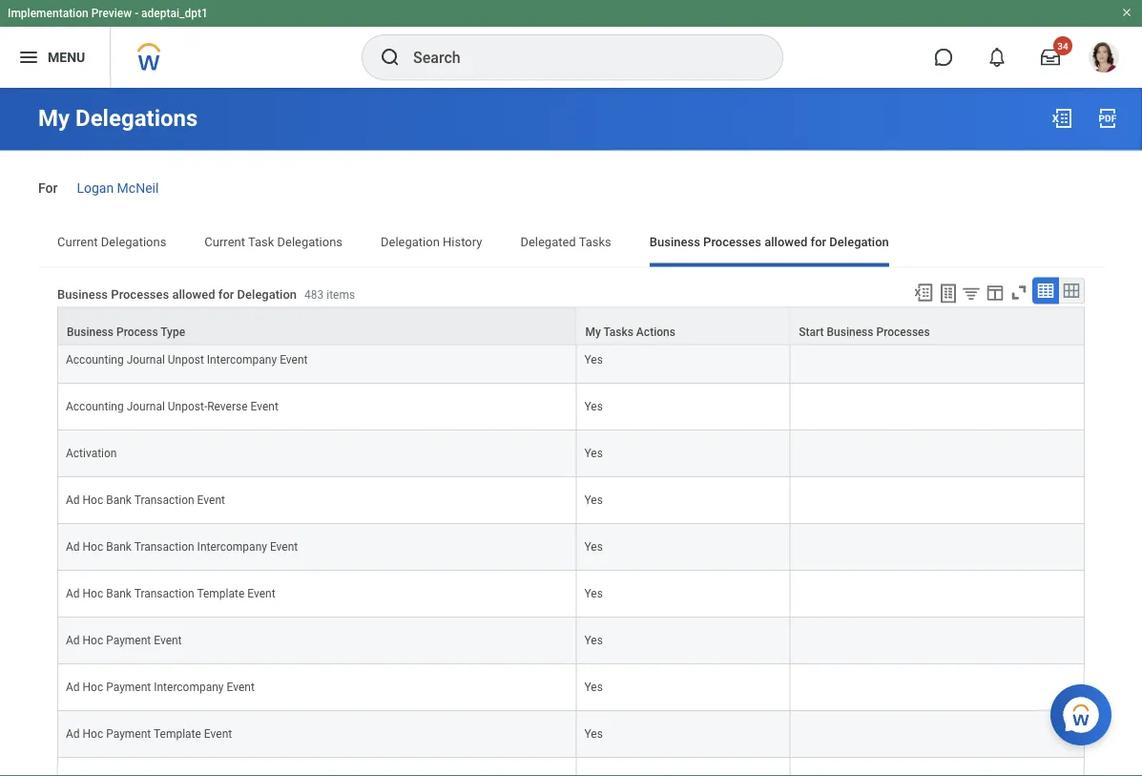 Task type: locate. For each thing, give the bounding box(es) containing it.
-
[[135, 7, 139, 20]]

mcneil
[[117, 180, 159, 196]]

1 current from the left
[[57, 235, 98, 249]]

delegation left '483'
[[237, 287, 297, 301]]

1 vertical spatial my
[[586, 325, 601, 338]]

transaction up ad hoc bank transaction intercompany event
[[134, 494, 194, 507]]

for
[[811, 235, 827, 249], [218, 287, 234, 301]]

ad
[[66, 494, 80, 507], [66, 541, 80, 554], [66, 588, 80, 601], [66, 634, 80, 648], [66, 681, 80, 695], [66, 728, 80, 741]]

1 payment from the top
[[106, 634, 151, 648]]

tasks
[[579, 235, 612, 249], [604, 325, 634, 338]]

task
[[248, 235, 274, 249]]

6 yes from the top
[[585, 541, 603, 554]]

1 accounting from the top
[[66, 307, 124, 320]]

9 cell from the top
[[791, 665, 1086, 712]]

1 vertical spatial export to excel image
[[914, 282, 935, 303]]

business inside popup button
[[67, 325, 114, 338]]

export to excel image
[[1051, 107, 1074, 130], [914, 282, 935, 303]]

2 hoc from the top
[[83, 541, 103, 554]]

bank up ad hoc payment event
[[106, 588, 132, 601]]

yes for ad hoc payment intercompany event
[[585, 681, 603, 695]]

row containing accounting journal unpost intercompany event
[[57, 337, 1086, 384]]

accounting up activation
[[66, 400, 124, 414]]

1 vertical spatial journal
[[127, 354, 165, 367]]

4 row from the top
[[57, 384, 1086, 431]]

row containing activation
[[57, 431, 1086, 478]]

1 horizontal spatial processes
[[704, 235, 762, 249]]

3 payment from the top
[[106, 728, 151, 741]]

9 yes from the top
[[585, 681, 603, 695]]

hoc for ad hoc bank transaction template event
[[83, 588, 103, 601]]

journal up the process
[[127, 307, 165, 320]]

allowed inside 'tab list'
[[765, 235, 808, 249]]

search image
[[379, 46, 402, 69]]

business
[[650, 235, 701, 249], [57, 287, 108, 301], [67, 325, 114, 338], [827, 325, 874, 338]]

7 yes from the top
[[585, 588, 603, 601]]

profile logan mcneil image
[[1089, 42, 1120, 76]]

business processes allowed for delegation 483 items
[[57, 287, 355, 301]]

my down menu 'dropdown button' at the left top of the page
[[38, 105, 70, 132]]

business up business process type
[[57, 287, 108, 301]]

2 vertical spatial transaction
[[134, 588, 194, 601]]

delegation up the start business processes
[[830, 235, 890, 249]]

journal left 'unpost-'
[[127, 400, 165, 414]]

2 vertical spatial processes
[[877, 325, 931, 338]]

cell
[[791, 291, 1086, 337], [791, 337, 1086, 384], [791, 384, 1086, 431], [791, 431, 1086, 478], [791, 478, 1086, 525], [791, 525, 1086, 571], [791, 571, 1086, 618], [791, 618, 1086, 665], [791, 665, 1086, 712], [791, 712, 1086, 758], [791, 758, 1086, 776]]

delegations right task
[[277, 235, 343, 249]]

my inside popup button
[[586, 325, 601, 338]]

export to excel image left view printable version (pdf) icon
[[1051, 107, 1074, 130]]

0 horizontal spatial for
[[218, 287, 234, 301]]

0 vertical spatial my
[[38, 105, 70, 132]]

1 ad from the top
[[66, 494, 80, 507]]

yes for accounting journal intercompany event
[[585, 307, 603, 320]]

history
[[443, 235, 483, 249]]

ad hoc bank transaction template event
[[66, 588, 276, 601]]

1 horizontal spatial allowed
[[765, 235, 808, 249]]

current task delegations
[[205, 235, 343, 249]]

allowed for business processes allowed for delegation 483 items
[[172, 287, 215, 301]]

my left actions on the right top of the page
[[586, 325, 601, 338]]

hoc for ad hoc bank transaction intercompany event
[[83, 541, 103, 554]]

close environment banner image
[[1122, 7, 1133, 18]]

11 row from the top
[[57, 712, 1086, 758]]

1 row from the top
[[57, 291, 1086, 337]]

preview
[[91, 7, 132, 20]]

2 transaction from the top
[[134, 541, 194, 554]]

2 vertical spatial journal
[[127, 400, 165, 414]]

accounting journal unpost intercompany event
[[66, 354, 308, 367]]

accounting up business process type
[[66, 307, 124, 320]]

event
[[241, 307, 269, 320], [280, 354, 308, 367], [251, 400, 279, 414], [197, 494, 225, 507], [270, 541, 298, 554], [248, 588, 276, 601], [154, 634, 182, 648], [227, 681, 255, 695], [204, 728, 232, 741]]

0 horizontal spatial delegation
[[237, 287, 297, 301]]

row
[[57, 291, 1086, 337], [57, 307, 1086, 345], [57, 337, 1086, 384], [57, 384, 1086, 431], [57, 431, 1086, 478], [57, 478, 1086, 525], [57, 525, 1086, 571], [57, 571, 1086, 618], [57, 618, 1086, 665], [57, 665, 1086, 712], [57, 712, 1086, 758], [57, 758, 1086, 776]]

0 vertical spatial transaction
[[134, 494, 194, 507]]

logan mcneil link
[[77, 176, 159, 196]]

payment down ad hoc payment event
[[106, 681, 151, 695]]

4 cell from the top
[[791, 431, 1086, 478]]

0 vertical spatial tasks
[[579, 235, 612, 249]]

2 payment from the top
[[106, 681, 151, 695]]

3 hoc from the top
[[83, 588, 103, 601]]

toolbar
[[905, 277, 1086, 307]]

current
[[57, 235, 98, 249], [205, 235, 245, 249]]

template
[[197, 588, 245, 601], [154, 728, 201, 741]]

business for business process type
[[67, 325, 114, 338]]

1 vertical spatial processes
[[111, 287, 169, 301]]

0 vertical spatial allowed
[[765, 235, 808, 249]]

hoc down ad hoc bank transaction event
[[83, 541, 103, 554]]

0 horizontal spatial export to excel image
[[914, 282, 935, 303]]

template down ad hoc payment intercompany event
[[154, 728, 201, 741]]

allowed
[[765, 235, 808, 249], [172, 287, 215, 301]]

business left the process
[[67, 325, 114, 338]]

export to excel image for yes
[[914, 282, 935, 303]]

5 row from the top
[[57, 431, 1086, 478]]

cell for ad hoc bank transaction intercompany event
[[791, 525, 1086, 571]]

0 vertical spatial for
[[811, 235, 827, 249]]

business up my tasks actions popup button
[[650, 235, 701, 249]]

export to worksheets image
[[938, 282, 961, 305]]

cell for ad hoc bank transaction template event
[[791, 571, 1086, 618]]

2 accounting from the top
[[66, 354, 124, 367]]

0 vertical spatial template
[[197, 588, 245, 601]]

yes
[[585, 307, 603, 320], [585, 354, 603, 367], [585, 400, 603, 414], [585, 447, 603, 461], [585, 494, 603, 507], [585, 541, 603, 554], [585, 588, 603, 601], [585, 634, 603, 648], [585, 681, 603, 695], [585, 728, 603, 741]]

allowed up start
[[765, 235, 808, 249]]

8 row from the top
[[57, 571, 1086, 618]]

0 horizontal spatial current
[[57, 235, 98, 249]]

1 vertical spatial accounting
[[66, 354, 124, 367]]

2 cell from the top
[[791, 337, 1086, 384]]

delegations up mcneil
[[75, 105, 198, 132]]

allowed for business processes allowed for delegation
[[765, 235, 808, 249]]

10 row from the top
[[57, 665, 1086, 712]]

1 vertical spatial allowed
[[172, 287, 215, 301]]

for
[[38, 180, 58, 196]]

6 ad from the top
[[66, 728, 80, 741]]

export to excel image left export to worksheets image
[[914, 282, 935, 303]]

business right start
[[827, 325, 874, 338]]

bank down ad hoc bank transaction event
[[106, 541, 132, 554]]

0 vertical spatial payment
[[106, 634, 151, 648]]

delegation
[[381, 235, 440, 249], [830, 235, 890, 249], [237, 287, 297, 301]]

8 cell from the top
[[791, 618, 1086, 665]]

current delegations
[[57, 235, 166, 249]]

intercompany
[[168, 307, 238, 320], [207, 354, 277, 367], [197, 541, 267, 554], [154, 681, 224, 695]]

0 vertical spatial accounting
[[66, 307, 124, 320]]

2 horizontal spatial delegation
[[830, 235, 890, 249]]

tasks right the delegated
[[579, 235, 612, 249]]

1 vertical spatial for
[[218, 287, 234, 301]]

6 hoc from the top
[[83, 728, 103, 741]]

1 horizontal spatial for
[[811, 235, 827, 249]]

transaction down ad hoc bank transaction intercompany event
[[134, 588, 194, 601]]

2 vertical spatial bank
[[106, 588, 132, 601]]

processes for business processes allowed for delegation 483 items
[[111, 287, 169, 301]]

journal
[[127, 307, 165, 320], [127, 354, 165, 367], [127, 400, 165, 414]]

2 vertical spatial payment
[[106, 728, 151, 741]]

5 hoc from the top
[[83, 681, 103, 695]]

0 horizontal spatial processes
[[111, 287, 169, 301]]

hoc
[[83, 494, 103, 507], [83, 541, 103, 554], [83, 588, 103, 601], [83, 634, 103, 648], [83, 681, 103, 695], [83, 728, 103, 741]]

tasks inside my tasks actions popup button
[[604, 325, 634, 338]]

10 cell from the top
[[791, 712, 1086, 758]]

row containing ad hoc payment event
[[57, 618, 1086, 665]]

accounting down business process type
[[66, 354, 124, 367]]

ad for ad hoc bank transaction intercompany event
[[66, 541, 80, 554]]

3 transaction from the top
[[134, 588, 194, 601]]

hoc for ad hoc payment event
[[83, 634, 103, 648]]

3 journal from the top
[[127, 400, 165, 414]]

1 horizontal spatial export to excel image
[[1051, 107, 1074, 130]]

2 current from the left
[[205, 235, 245, 249]]

hoc down ad hoc payment event
[[83, 681, 103, 695]]

10 yes from the top
[[585, 728, 603, 741]]

business processes allowed for delegation
[[650, 235, 890, 249]]

4 ad from the top
[[66, 634, 80, 648]]

hoc up ad hoc payment event
[[83, 588, 103, 601]]

journal down the process
[[127, 354, 165, 367]]

current down logan
[[57, 235, 98, 249]]

1 vertical spatial tasks
[[604, 325, 634, 338]]

1 horizontal spatial current
[[205, 235, 245, 249]]

delegations for my delegations
[[75, 105, 198, 132]]

delegations down mcneil
[[101, 235, 166, 249]]

2 row from the top
[[57, 307, 1086, 345]]

allowed up 'accounting journal intercompany event'
[[172, 287, 215, 301]]

hoc for ad hoc payment intercompany event
[[83, 681, 103, 695]]

implementation
[[8, 7, 89, 20]]

0 vertical spatial journal
[[127, 307, 165, 320]]

6 cell from the top
[[791, 525, 1086, 571]]

2 bank from the top
[[106, 541, 132, 554]]

0 horizontal spatial my
[[38, 105, 70, 132]]

ad hoc payment template event
[[66, 728, 232, 741]]

5 cell from the top
[[791, 478, 1086, 525]]

for up 'accounting journal intercompany event'
[[218, 287, 234, 301]]

bank
[[106, 494, 132, 507], [106, 541, 132, 554], [106, 588, 132, 601]]

0 horizontal spatial allowed
[[172, 287, 215, 301]]

hoc up ad hoc payment intercompany event
[[83, 634, 103, 648]]

delegations
[[75, 105, 198, 132], [101, 235, 166, 249], [277, 235, 343, 249]]

2 ad from the top
[[66, 541, 80, 554]]

3 ad from the top
[[66, 588, 80, 601]]

4 hoc from the top
[[83, 634, 103, 648]]

delegated
[[521, 235, 576, 249]]

current left task
[[205, 235, 245, 249]]

journal for unpost-
[[127, 400, 165, 414]]

accounting
[[66, 307, 124, 320], [66, 354, 124, 367], [66, 400, 124, 414]]

my delegations main content
[[0, 10, 1143, 776]]

hoc down ad hoc payment intercompany event
[[83, 728, 103, 741]]

payment down ad hoc payment intercompany event
[[106, 728, 151, 741]]

delegations for current delegations
[[101, 235, 166, 249]]

bank down activation
[[106, 494, 132, 507]]

5 ad from the top
[[66, 681, 80, 695]]

2 yes from the top
[[585, 354, 603, 367]]

ad for ad hoc payment event
[[66, 634, 80, 648]]

0 vertical spatial processes
[[704, 235, 762, 249]]

tab list inside my delegations main content
[[38, 221, 1105, 267]]

template down ad hoc bank transaction intercompany event
[[197, 588, 245, 601]]

view printable version (pdf) image
[[1097, 107, 1120, 130]]

0 vertical spatial export to excel image
[[1051, 107, 1074, 130]]

my
[[38, 105, 70, 132], [586, 325, 601, 338]]

delegation left 'history'
[[381, 235, 440, 249]]

payment for intercompany
[[106, 681, 151, 695]]

hoc down activation
[[83, 494, 103, 507]]

3 cell from the top
[[791, 384, 1086, 431]]

payment
[[106, 634, 151, 648], [106, 681, 151, 695], [106, 728, 151, 741]]

for for business processes allowed for delegation 483 items
[[218, 287, 234, 301]]

9 row from the top
[[57, 618, 1086, 665]]

3 row from the top
[[57, 337, 1086, 384]]

adeptai_dpt1
[[141, 7, 208, 20]]

2 vertical spatial accounting
[[66, 400, 124, 414]]

1 hoc from the top
[[83, 494, 103, 507]]

2 horizontal spatial processes
[[877, 325, 931, 338]]

row containing accounting journal unpost-reverse event
[[57, 384, 1086, 431]]

ad hoc payment event
[[66, 634, 182, 648]]

intercompany up reverse
[[207, 354, 277, 367]]

2 journal from the top
[[127, 354, 165, 367]]

transaction up ad hoc bank transaction template event
[[134, 541, 194, 554]]

payment up ad hoc payment intercompany event
[[106, 634, 151, 648]]

tab list containing current delegations
[[38, 221, 1105, 267]]

table image
[[1037, 281, 1056, 300]]

5 yes from the top
[[585, 494, 603, 507]]

transaction
[[134, 494, 194, 507], [134, 541, 194, 554], [134, 588, 194, 601]]

1 vertical spatial payment
[[106, 681, 151, 695]]

unpost
[[168, 354, 204, 367]]

delegation history
[[381, 235, 483, 249]]

intercompany up ad hoc bank transaction template event
[[197, 541, 267, 554]]

1 bank from the top
[[106, 494, 132, 507]]

expand table image
[[1063, 281, 1082, 300]]

yes for ad hoc bank transaction template event
[[585, 588, 603, 601]]

1 cell from the top
[[791, 291, 1086, 337]]

delegation for business processes allowed for delegation 483 items
[[237, 287, 297, 301]]

1 journal from the top
[[127, 307, 165, 320]]

1 yes from the top
[[585, 307, 603, 320]]

tasks left actions on the right top of the page
[[604, 325, 634, 338]]

7 cell from the top
[[791, 571, 1086, 618]]

hoc for ad hoc bank transaction event
[[83, 494, 103, 507]]

3 yes from the top
[[585, 400, 603, 414]]

1 vertical spatial bank
[[106, 541, 132, 554]]

3 accounting from the top
[[66, 400, 124, 414]]

1 transaction from the top
[[134, 494, 194, 507]]

0 vertical spatial bank
[[106, 494, 132, 507]]

menu banner
[[0, 0, 1143, 88]]

7 row from the top
[[57, 525, 1086, 571]]

for up start
[[811, 235, 827, 249]]

processes
[[704, 235, 762, 249], [111, 287, 169, 301], [877, 325, 931, 338]]

my for my tasks actions
[[586, 325, 601, 338]]

1 vertical spatial transaction
[[134, 541, 194, 554]]

menu button
[[0, 27, 110, 88]]

tab list
[[38, 221, 1105, 267]]

6 row from the top
[[57, 478, 1086, 525]]

8 yes from the top
[[585, 634, 603, 648]]

Search Workday  search field
[[413, 36, 744, 78]]

483
[[305, 288, 324, 301]]

4 yes from the top
[[585, 447, 603, 461]]

3 bank from the top
[[106, 588, 132, 601]]

1 horizontal spatial my
[[586, 325, 601, 338]]



Task type: vqa. For each thing, say whether or not it's contained in the screenshot.
Start Business Processes popup button
yes



Task type: describe. For each thing, give the bounding box(es) containing it.
implementation preview -   adeptai_dpt1
[[8, 7, 208, 20]]

ad for ad hoc payment template event
[[66, 728, 80, 741]]

transaction for template
[[134, 588, 194, 601]]

type
[[161, 325, 185, 338]]

accounting journal intercompany event
[[66, 307, 269, 320]]

processes inside start business processes popup button
[[877, 325, 931, 338]]

tasks for my
[[604, 325, 634, 338]]

row containing ad hoc bank transaction template event
[[57, 571, 1086, 618]]

row containing ad hoc payment intercompany event
[[57, 665, 1086, 712]]

my tasks actions
[[586, 325, 676, 338]]

intercompany up ad hoc payment template event
[[154, 681, 224, 695]]

yes for ad hoc bank transaction intercompany event
[[585, 541, 603, 554]]

export to excel image for current task delegations
[[1051, 107, 1074, 130]]

current for current delegations
[[57, 235, 98, 249]]

yes for ad hoc bank transaction event
[[585, 494, 603, 507]]

business inside popup button
[[827, 325, 874, 338]]

bank for ad hoc bank transaction intercompany event
[[106, 541, 132, 554]]

payment for template
[[106, 728, 151, 741]]

delegation for business processes allowed for delegation
[[830, 235, 890, 249]]

accounting for accounting journal unpost-reverse event
[[66, 400, 124, 414]]

1 vertical spatial template
[[154, 728, 201, 741]]

for for business processes allowed for delegation
[[811, 235, 827, 249]]

notifications large image
[[988, 48, 1007, 67]]

current for current task delegations
[[205, 235, 245, 249]]

row containing ad hoc payment template event
[[57, 712, 1086, 758]]

actions
[[637, 325, 676, 338]]

cell for accounting journal unpost-reverse event
[[791, 384, 1086, 431]]

row containing accounting journal intercompany event
[[57, 291, 1086, 337]]

ad hoc payment intercompany event
[[66, 681, 255, 695]]

34 button
[[1030, 36, 1073, 78]]

intercompany down business processes allowed for delegation 483 items
[[168, 307, 238, 320]]

accounting journal unpost-reverse event
[[66, 400, 279, 414]]

items
[[327, 288, 355, 301]]

row containing ad hoc bank transaction intercompany event
[[57, 525, 1086, 571]]

cell for accounting journal intercompany event
[[791, 291, 1086, 337]]

my delegations
[[38, 105, 198, 132]]

justify image
[[17, 46, 40, 69]]

activation
[[66, 447, 117, 461]]

accounting for accounting journal unpost intercompany event
[[66, 354, 124, 367]]

ad for ad hoc bank transaction event
[[66, 494, 80, 507]]

yes for ad hoc payment event
[[585, 634, 603, 648]]

1 horizontal spatial delegation
[[381, 235, 440, 249]]

payment for event
[[106, 634, 151, 648]]

my for my delegations
[[38, 105, 70, 132]]

11 cell from the top
[[791, 758, 1086, 776]]

inbox large image
[[1042, 48, 1061, 67]]

yes for ad hoc payment template event
[[585, 728, 603, 741]]

business for business processes allowed for delegation 483 items
[[57, 287, 108, 301]]

my tasks actions button
[[577, 308, 790, 344]]

business process type button
[[58, 308, 576, 344]]

hoc for ad hoc payment template event
[[83, 728, 103, 741]]

tasks for delegated
[[579, 235, 612, 249]]

cell for ad hoc payment template event
[[791, 712, 1086, 758]]

ad for ad hoc payment intercompany event
[[66, 681, 80, 695]]

toolbar inside my delegations main content
[[905, 277, 1086, 307]]

start business processes button
[[791, 308, 1085, 344]]

ad for ad hoc bank transaction template event
[[66, 588, 80, 601]]

cell for ad hoc bank transaction event
[[791, 478, 1086, 525]]

12 row from the top
[[57, 758, 1086, 776]]

cell for ad hoc payment intercompany event
[[791, 665, 1086, 712]]

bank for ad hoc bank transaction template event
[[106, 588, 132, 601]]

journal for intercompany
[[127, 307, 165, 320]]

accounting for accounting journal intercompany event
[[66, 307, 124, 320]]

fullscreen image
[[1009, 282, 1030, 303]]

logan
[[77, 180, 114, 196]]

ad hoc bank transaction intercompany event
[[66, 541, 298, 554]]

cell for ad hoc payment event
[[791, 618, 1086, 665]]

reverse
[[207, 400, 248, 414]]

transaction for intercompany
[[134, 541, 194, 554]]

ad hoc bank transaction event
[[66, 494, 225, 507]]

business for business processes allowed for delegation
[[650, 235, 701, 249]]

processes for business processes allowed for delegation
[[704, 235, 762, 249]]

yes for accounting journal unpost-reverse event
[[585, 400, 603, 414]]

transaction for event
[[134, 494, 194, 507]]

click to view/edit grid preferences image
[[985, 282, 1006, 303]]

start
[[799, 325, 825, 338]]

journal for unpost
[[127, 354, 165, 367]]

select to filter grid data image
[[962, 283, 983, 303]]

unpost-
[[168, 400, 207, 414]]

bank for ad hoc bank transaction event
[[106, 494, 132, 507]]

row containing ad hoc bank transaction event
[[57, 478, 1086, 525]]

row containing business process type
[[57, 307, 1086, 345]]

cell for accounting journal unpost intercompany event
[[791, 337, 1086, 384]]

process
[[116, 325, 158, 338]]

yes for activation
[[585, 447, 603, 461]]

delegated tasks
[[521, 235, 612, 249]]

yes for accounting journal unpost intercompany event
[[585, 354, 603, 367]]

start business processes
[[799, 325, 931, 338]]

logan mcneil
[[77, 180, 159, 196]]

menu
[[48, 49, 85, 65]]

34
[[1058, 40, 1069, 52]]

cell for activation
[[791, 431, 1086, 478]]

business process type
[[67, 325, 185, 338]]



